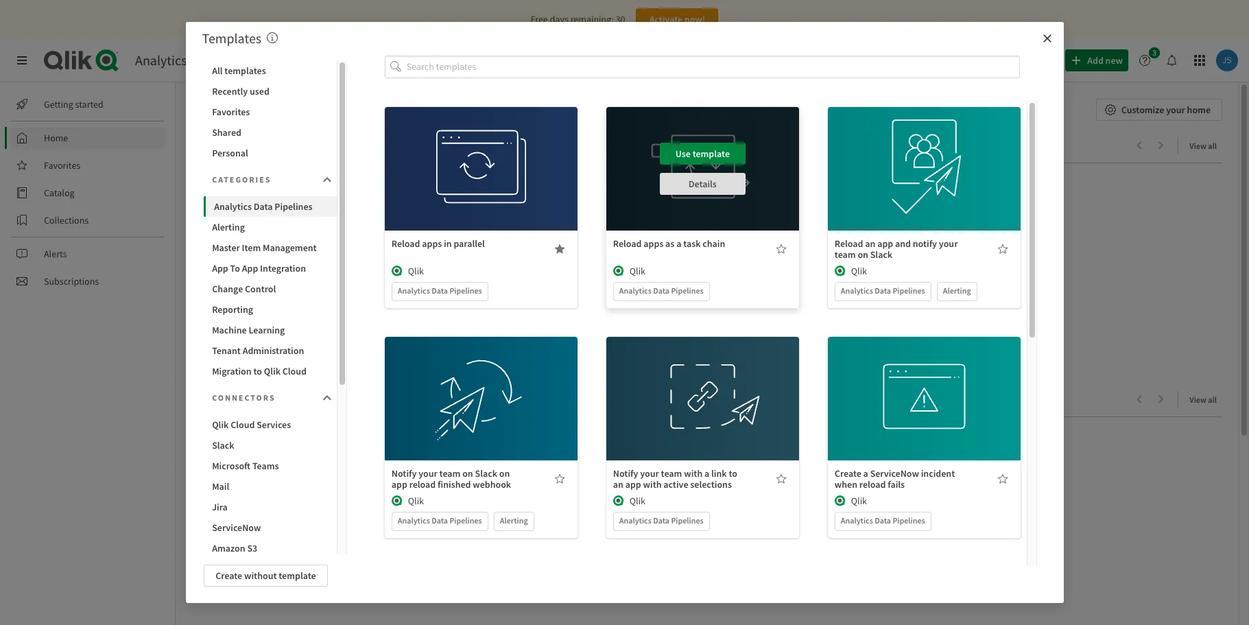 Task type: vqa. For each thing, say whether or not it's contained in the screenshot.
Add
no



Task type: locate. For each thing, give the bounding box(es) containing it.
slack up "microsoft"
[[212, 439, 234, 452]]

0 horizontal spatial home
[[44, 132, 68, 144]]

0 vertical spatial first app
[[201, 307, 237, 319]]

1 horizontal spatial servicenow
[[871, 467, 920, 479]]

your inside 'button'
[[1167, 104, 1186, 116]]

analytics data pipelines button
[[204, 196, 337, 217]]

1 vertical spatial add to favorites image
[[554, 473, 565, 484]]

2 first from the top
[[201, 561, 219, 573]]

1 apps from the left
[[422, 237, 442, 250]]

1 vertical spatial recently
[[211, 391, 262, 408]]

1 horizontal spatial reload
[[860, 478, 886, 490]]

create inside create a servicenow incident when reload fails
[[835, 467, 862, 479]]

team left webhook
[[440, 467, 461, 479]]

0 horizontal spatial a
[[677, 237, 682, 250]]

your inside "notify your team with a link to an app with active selections"
[[641, 467, 659, 479]]

view
[[1190, 141, 1207, 151], [1190, 395, 1207, 405]]

home inside navigation pane element
[[44, 132, 68, 144]]

pipelines down fails
[[893, 515, 926, 525]]

add to favorites image right link
[[776, 473, 787, 484]]

machine learning
[[212, 324, 285, 336]]

Search text field
[[727, 49, 945, 72]]

0 horizontal spatial cloud
[[231, 419, 255, 431]]

your for notify your team with a link to an app with active selections
[[641, 467, 659, 479]]

0 horizontal spatial with
[[643, 478, 662, 490]]

recently used down all templates
[[212, 85, 270, 97]]

2 notify from the left
[[613, 467, 639, 479]]

qlik down connectors
[[212, 419, 229, 431]]

1 horizontal spatial add to favorites image
[[998, 243, 1009, 254]]

1 vertical spatial used
[[265, 391, 293, 408]]

0 vertical spatial used
[[250, 85, 270, 97]]

a right when
[[864, 467, 869, 479]]

2 vertical spatial to
[[729, 467, 738, 479]]

all for analytics to explore
[[1209, 141, 1218, 151]]

qlik image down reload apps as a task chain
[[613, 265, 624, 276]]

an left active
[[613, 478, 624, 490]]

team left "and" in the right top of the page
[[835, 248, 856, 261]]

updated right jacob simon icon
[[216, 575, 246, 586]]

notify left finished
[[392, 467, 417, 479]]

use template button for parallel
[[438, 142, 524, 164]]

view all
[[1190, 141, 1218, 151], [1190, 395, 1218, 405]]

1 notify from the left
[[392, 467, 417, 479]]

1 horizontal spatial apps
[[644, 237, 664, 250]]

customize
[[1122, 104, 1165, 116]]

to down tenant administration
[[254, 365, 262, 377]]

app
[[212, 262, 228, 275], [242, 262, 258, 275]]

view all for recently used
[[1190, 395, 1218, 405]]

tenant administration
[[212, 345, 304, 357]]

app left active
[[626, 478, 642, 490]]

add to favorites image right chain
[[776, 243, 787, 254]]

1 updated from the top
[[216, 322, 246, 332]]

servicenow up the amazon s3
[[212, 522, 261, 534]]

a inside "notify your team with a link to an app with active selections"
[[705, 467, 710, 479]]

app left "and" in the right top of the page
[[878, 237, 894, 250]]

0 vertical spatial view all
[[1190, 141, 1218, 151]]

servicenow inside create a servicenow incident when reload fails
[[871, 467, 920, 479]]

2 view all link from the top
[[1190, 391, 1223, 408]]

recently used
[[212, 85, 270, 97], [211, 391, 293, 408]]

1 vertical spatial minutes
[[257, 575, 286, 586]]

1 vertical spatial updated
[[216, 575, 246, 586]]

create right jacob simon icon
[[216, 570, 242, 582]]

view all link
[[1190, 137, 1223, 154], [1190, 391, 1223, 408]]

getting started link
[[11, 93, 165, 115]]

1 reload from the left
[[392, 237, 420, 250]]

details for incident
[[911, 407, 939, 420]]

used down "all templates" button
[[250, 85, 270, 97]]

view all for analytics to explore
[[1190, 141, 1218, 151]]

first up jacob simon image
[[201, 307, 219, 319]]

home
[[1188, 104, 1211, 116]]

qlik inside 'button'
[[264, 365, 281, 377]]

pipelines down active
[[671, 515, 704, 525]]

incident
[[922, 467, 956, 479]]

servicenow left incident
[[871, 467, 920, 479]]

0 vertical spatial create
[[835, 467, 862, 479]]

qlik image down the reload an app and notify your team on slack
[[835, 265, 846, 276]]

1 vertical spatial view
[[1190, 395, 1207, 405]]

details for a
[[689, 177, 717, 190]]

master
[[212, 242, 240, 254]]

apps for in
[[422, 237, 442, 250]]

tenant
[[212, 345, 241, 357]]

change control
[[212, 283, 276, 295]]

analytics data pipelines down reload apps in parallel at the top left of page
[[398, 285, 482, 296]]

minutes down the amazon s3 button
[[257, 575, 286, 586]]

1 horizontal spatial an
[[866, 237, 876, 250]]

details button for a
[[660, 173, 746, 195]]

create for create without template
[[216, 570, 242, 582]]

in
[[444, 237, 452, 250]]

minutes down reporting button
[[257, 322, 286, 332]]

notify
[[913, 237, 938, 250]]

minutes
[[257, 322, 286, 332], [257, 575, 286, 586]]

0 vertical spatial recently used
[[212, 85, 270, 97]]

updated 10 minutes ago for jacob simon icon
[[216, 575, 300, 586]]

notify inside notify your team on slack on app reload finished webhook
[[392, 467, 417, 479]]

change
[[212, 283, 243, 295]]

template for on
[[471, 377, 509, 390]]

details for and
[[911, 177, 939, 190]]

0 horizontal spatial reload
[[392, 237, 420, 250]]

0 horizontal spatial apps
[[422, 237, 442, 250]]

customize your home button
[[1097, 99, 1223, 121]]

alerting inside button
[[212, 221, 245, 233]]

data down reload apps as a task chain
[[654, 285, 670, 296]]

1 vertical spatial jacob simon element
[[201, 574, 213, 587]]

migration to qlik cloud
[[212, 365, 307, 377]]

app right the to
[[242, 262, 258, 275]]

recently inside button
[[212, 85, 248, 97]]

reload inside the reload an app and notify your team on slack
[[835, 237, 864, 250]]

0 horizontal spatial create
[[216, 570, 242, 582]]

alerting
[[212, 221, 245, 233], [944, 285, 972, 296], [500, 515, 528, 525]]

10 down s3
[[248, 575, 256, 586]]

1 vertical spatial an
[[613, 478, 624, 490]]

add to favorites image
[[998, 243, 1009, 254], [554, 473, 565, 484]]

1 vertical spatial view all
[[1190, 395, 1218, 405]]

1 vertical spatial favorites
[[44, 159, 80, 172]]

navigation pane element
[[0, 88, 175, 298]]

add to favorites image for on
[[554, 473, 565, 484]]

create a servicenow incident when reload fails
[[835, 467, 956, 490]]

services down templates
[[190, 51, 237, 69]]

qlik image down "notify your team with a link to an app with active selections"
[[613, 495, 624, 506]]

1 all from the top
[[1209, 141, 1218, 151]]

0 vertical spatial view all link
[[1190, 137, 1223, 154]]

analytics
[[135, 51, 187, 69], [211, 137, 265, 154], [214, 200, 252, 213], [398, 285, 430, 296], [620, 285, 652, 296], [841, 285, 874, 296], [398, 515, 430, 525], [620, 515, 652, 525], [841, 515, 874, 525]]

a inside create a servicenow incident when reload fails
[[864, 467, 869, 479]]

0 horizontal spatial on
[[463, 467, 473, 479]]

use for with
[[676, 377, 691, 390]]

1 vertical spatial alerting
[[944, 285, 972, 296]]

2 horizontal spatial on
[[858, 248, 869, 261]]

0 vertical spatial services
[[190, 51, 237, 69]]

3 reload from the left
[[835, 237, 864, 250]]

subscriptions
[[44, 275, 99, 288]]

1 horizontal spatial cloud
[[283, 365, 307, 377]]

all for recently used
[[1209, 395, 1218, 405]]

microsoft teams button
[[204, 456, 337, 476]]

qlik right qlik image
[[852, 495, 868, 507]]

updated for jacob simon image
[[216, 322, 246, 332]]

0 horizontal spatial team
[[440, 467, 461, 479]]

alerting for reload an app and notify your team on slack
[[944, 285, 972, 296]]

details
[[467, 177, 495, 190], [689, 177, 717, 190], [911, 177, 939, 190], [467, 407, 495, 420], [689, 407, 717, 420], [911, 407, 939, 420]]

reload left as
[[613, 237, 642, 250]]

jacob simon element down amazon
[[201, 574, 213, 587]]

qlik down "notify your team with a link to an app with active selections"
[[630, 495, 646, 507]]

control
[[245, 283, 276, 295]]

1 10 from the top
[[248, 322, 256, 332]]

tenant administration button
[[204, 340, 337, 361]]

0 vertical spatial all
[[1209, 141, 1218, 151]]

updated 10 minutes ago down reporting button
[[216, 322, 300, 332]]

ask
[[976, 54, 991, 67]]

data up alerting button
[[254, 200, 273, 213]]

10 right machine
[[248, 322, 256, 332]]

minutes for jacob simon icon
[[257, 575, 286, 586]]

app
[[878, 237, 894, 250], [221, 307, 237, 319], [392, 478, 408, 490], [626, 478, 642, 490], [221, 561, 237, 573]]

to right link
[[729, 467, 738, 479]]

0 horizontal spatial add to favorites image
[[554, 473, 565, 484]]

a right as
[[677, 237, 682, 250]]

reload left in
[[392, 237, 420, 250]]

home down getting
[[44, 132, 68, 144]]

0 vertical spatial cloud
[[283, 365, 307, 377]]

templates
[[202, 30, 262, 47]]

2 updated 10 minutes ago from the top
[[216, 575, 300, 586]]

1 view all from the top
[[1190, 141, 1218, 151]]

first app up jacob simon icon
[[201, 561, 237, 573]]

used
[[250, 85, 270, 97], [265, 391, 293, 408]]

1 jacob simon element from the top
[[201, 321, 213, 333]]

personal
[[212, 147, 248, 159]]

data down finished
[[432, 515, 448, 525]]

use template for with
[[676, 377, 730, 390]]

started
[[75, 98, 103, 110]]

first for jacob simon image
[[201, 307, 219, 319]]

1 vertical spatial view all link
[[1190, 391, 1223, 408]]

0 vertical spatial add to favorites image
[[998, 243, 1009, 254]]

activate now!
[[650, 13, 706, 25]]

0 vertical spatial updated 10 minutes ago
[[216, 322, 300, 332]]

app down amazon
[[221, 561, 237, 573]]

activate
[[650, 13, 683, 25]]

customize your home
[[1122, 104, 1211, 116]]

1 horizontal spatial reload
[[613, 237, 642, 250]]

0 vertical spatial 10
[[248, 322, 256, 332]]

2 horizontal spatial alerting
[[944, 285, 972, 296]]

1 minutes from the top
[[257, 322, 286, 332]]

app left finished
[[392, 478, 408, 490]]

to left explore
[[268, 137, 280, 154]]

0 horizontal spatial to
[[254, 365, 262, 377]]

0 horizontal spatial an
[[613, 478, 624, 490]]

searchbar element
[[705, 49, 945, 72]]

your
[[1167, 104, 1186, 116], [939, 237, 958, 250], [419, 467, 438, 479], [641, 467, 659, 479]]

team left selections
[[661, 467, 682, 479]]

recently used link
[[211, 391, 299, 408]]

details for with
[[689, 407, 717, 420]]

connectors
[[212, 393, 276, 403]]

apps
[[422, 237, 442, 250], [644, 237, 664, 250]]

ago for jacob simon icon
[[287, 575, 300, 586]]

0 horizontal spatial slack
[[212, 439, 234, 452]]

used inside the home main content
[[265, 391, 293, 408]]

apps left as
[[644, 237, 664, 250]]

0 vertical spatial ago
[[287, 322, 300, 332]]

ago right learning
[[287, 322, 300, 332]]

create without template button
[[204, 565, 328, 587]]

1 vertical spatial cloud
[[231, 419, 255, 431]]

1 horizontal spatial to
[[268, 137, 280, 154]]

jacob simon image
[[201, 321, 213, 333]]

your left active
[[641, 467, 659, 479]]

2 10 from the top
[[248, 575, 256, 586]]

minutes for jacob simon image
[[257, 322, 286, 332]]

1 horizontal spatial team
[[661, 467, 682, 479]]

data down active
[[654, 515, 670, 525]]

2 view from the top
[[1190, 395, 1207, 405]]

0 horizontal spatial alerting
[[212, 221, 245, 233]]

30
[[616, 13, 626, 25]]

1 horizontal spatial a
[[705, 467, 710, 479]]

1 first from the top
[[201, 307, 219, 319]]

1 horizontal spatial favorites
[[212, 106, 250, 118]]

first app up jacob simon image
[[201, 307, 237, 319]]

1 horizontal spatial home
[[192, 99, 234, 120]]

1 vertical spatial to
[[254, 365, 262, 377]]

alerting for notify your team on slack on app reload finished webhook
[[500, 515, 528, 525]]

free
[[531, 13, 548, 25]]

2 minutes from the top
[[257, 575, 286, 586]]

home main content
[[170, 82, 1250, 625]]

template
[[471, 147, 509, 160], [693, 147, 730, 160], [915, 147, 952, 160], [471, 377, 509, 390], [693, 377, 730, 390], [915, 377, 952, 390], [279, 570, 316, 582]]

qlik down reload apps in parallel at the top left of page
[[408, 265, 424, 277]]

qlik for reload an app and notify your team on slack
[[852, 265, 868, 277]]

use template for incident
[[897, 377, 952, 390]]

1 vertical spatial services
[[257, 419, 291, 431]]

1 vertical spatial first
[[201, 561, 219, 573]]

updated 10 minutes ago for jacob simon image
[[216, 322, 300, 332]]

2 jacob simon element from the top
[[201, 574, 213, 587]]

all templates
[[212, 65, 266, 77]]

remaining:
[[571, 13, 614, 25]]

2 horizontal spatial reload
[[835, 237, 864, 250]]

1 vertical spatial recently used
[[211, 391, 293, 408]]

ago for jacob simon image
[[287, 322, 300, 332]]

1 reload from the left
[[409, 478, 436, 490]]

first app
[[201, 307, 237, 319], [201, 561, 237, 573]]

to
[[268, 137, 280, 154], [254, 365, 262, 377], [729, 467, 738, 479]]

10 for jacob simon icon
[[248, 575, 256, 586]]

2 first app from the top
[[201, 561, 237, 573]]

to inside migration to qlik cloud 'button'
[[254, 365, 262, 377]]

add to favorites image right incident
[[998, 473, 1009, 484]]

2 horizontal spatial team
[[835, 248, 856, 261]]

10 for jacob simon image
[[248, 322, 256, 332]]

app left the to
[[212, 262, 228, 275]]

2 view all from the top
[[1190, 395, 1218, 405]]

cloud down connectors
[[231, 419, 255, 431]]

team inside notify your team on slack on app reload finished webhook
[[440, 467, 461, 479]]

1 first app from the top
[[201, 307, 237, 319]]

home up shared
[[192, 99, 234, 120]]

with left active
[[643, 478, 662, 490]]

0 vertical spatial first
[[201, 307, 219, 319]]

analytics data pipelines down active
[[620, 515, 704, 525]]

2 horizontal spatial a
[[864, 467, 869, 479]]

1 horizontal spatial create
[[835, 467, 862, 479]]

pipelines down the "parallel"
[[450, 285, 482, 296]]

create up qlik image
[[835, 467, 862, 479]]

data down the reload an app and notify your team on slack
[[875, 285, 892, 296]]

updated 10 minutes ago down s3
[[216, 575, 300, 586]]

reload left "and" in the right top of the page
[[835, 237, 864, 250]]

1 vertical spatial ago
[[287, 575, 300, 586]]

your for notify your team on slack on app reload finished webhook
[[419, 467, 438, 479]]

qlik image for reload an app and notify your team on slack
[[835, 265, 846, 276]]

pipelines down task
[[671, 285, 704, 296]]

cloud inside button
[[231, 419, 255, 431]]

team
[[835, 248, 856, 261], [440, 467, 461, 479], [661, 467, 682, 479]]

0 vertical spatial to
[[268, 137, 280, 154]]

free days remaining: 30
[[531, 13, 626, 25]]

jacob simon element down the reporting at the left of page
[[201, 321, 213, 333]]

details button
[[438, 173, 524, 195], [660, 173, 746, 195], [882, 173, 968, 195], [438, 403, 524, 425], [660, 403, 746, 425], [882, 403, 968, 425]]

2 apps from the left
[[644, 237, 664, 250]]

0 horizontal spatial favorites
[[44, 159, 80, 172]]

0 vertical spatial an
[[866, 237, 876, 250]]

first up jacob simon icon
[[201, 561, 219, 573]]

1 vertical spatial servicenow
[[212, 522, 261, 534]]

qlik down notify your team on slack on app reload finished webhook
[[408, 495, 424, 507]]

slack right finished
[[475, 467, 498, 479]]

0 vertical spatial recently
[[212, 85, 248, 97]]

0 vertical spatial slack
[[871, 248, 893, 261]]

slack
[[871, 248, 893, 261], [212, 439, 234, 452], [475, 467, 498, 479]]

analytics data pipelines
[[214, 200, 313, 213], [398, 285, 482, 296], [620, 285, 704, 296], [841, 285, 926, 296], [398, 515, 482, 525], [620, 515, 704, 525], [841, 515, 926, 525]]

recently down all templates
[[212, 85, 248, 97]]

1 vertical spatial 10
[[248, 575, 256, 586]]

reload inside notify your team on slack on app reload finished webhook
[[409, 478, 436, 490]]

activate now! link
[[637, 8, 719, 30]]

your for customize your home
[[1167, 104, 1186, 116]]

create inside button
[[216, 570, 242, 582]]

jacob simon image
[[201, 574, 213, 587]]

your left home
[[1167, 104, 1186, 116]]

use
[[454, 147, 469, 160], [676, 147, 691, 160], [897, 147, 913, 160], [454, 377, 469, 390], [676, 377, 691, 390], [897, 377, 913, 390]]

1 vertical spatial updated 10 minutes ago
[[216, 575, 300, 586]]

services
[[190, 51, 237, 69], [257, 419, 291, 431]]

2 all from the top
[[1209, 395, 1218, 405]]

data
[[254, 200, 273, 213], [432, 285, 448, 296], [654, 285, 670, 296], [875, 285, 892, 296], [432, 515, 448, 525], [654, 515, 670, 525], [875, 515, 892, 525]]

app inside notify your team on slack on app reload finished webhook
[[392, 478, 408, 490]]

jacob simon element
[[201, 321, 213, 333], [201, 574, 213, 587]]

0 vertical spatial servicenow
[[871, 467, 920, 479]]

1 horizontal spatial with
[[684, 467, 703, 479]]

2 reload from the left
[[860, 478, 886, 490]]

to for explore
[[268, 137, 280, 154]]

used up qlik cloud services button
[[265, 391, 293, 408]]

1 horizontal spatial services
[[257, 419, 291, 431]]

pipelines up alerting button
[[275, 200, 313, 213]]

recently down the migration
[[211, 391, 262, 408]]

on
[[858, 248, 869, 261], [463, 467, 473, 479], [499, 467, 510, 479]]

notify left active
[[613, 467, 639, 479]]

qlik image for reload apps in parallel
[[392, 265, 403, 276]]

qlik image down reload apps in parallel at the top left of page
[[392, 265, 403, 276]]

2 horizontal spatial slack
[[871, 248, 893, 261]]

1 vertical spatial create
[[216, 570, 242, 582]]

alerting button
[[204, 217, 337, 237]]

1 view all link from the top
[[1190, 137, 1223, 154]]

add to favorites image for create a servicenow incident when reload fails
[[998, 473, 1009, 484]]

1 vertical spatial first app
[[201, 561, 237, 573]]

create for create a servicenow incident when reload fails
[[835, 467, 862, 479]]

all
[[212, 65, 223, 77]]

1 view from the top
[[1190, 141, 1207, 151]]

reload left fails
[[860, 478, 886, 490]]

0 horizontal spatial servicenow
[[212, 522, 261, 534]]

1 horizontal spatial notify
[[613, 467, 639, 479]]

change control button
[[204, 279, 337, 299]]

qlik for notify your team with a link to an app with active selections
[[630, 495, 646, 507]]

add to favorites image
[[776, 243, 787, 254], [776, 473, 787, 484], [998, 473, 1009, 484]]

0 vertical spatial favorites
[[212, 106, 250, 118]]

collections
[[44, 214, 89, 226]]

use for on
[[454, 377, 469, 390]]

template for a
[[693, 147, 730, 160]]

cloud down administration
[[283, 365, 307, 377]]

an left "and" in the right top of the page
[[866, 237, 876, 250]]

0 vertical spatial jacob simon element
[[201, 321, 213, 333]]

1 updated 10 minutes ago from the top
[[216, 322, 300, 332]]

your right the notify
[[939, 237, 958, 250]]

your inside notify your team on slack on app reload finished webhook
[[419, 467, 438, 479]]

1 horizontal spatial app
[[242, 262, 258, 275]]

qlik image
[[835, 495, 846, 506]]

notify inside "notify your team with a link to an app with active selections"
[[613, 467, 639, 479]]

0 vertical spatial alerting
[[212, 221, 245, 233]]

qlik image down notify your team on slack on app reload finished webhook
[[392, 495, 403, 506]]

ago right without
[[287, 575, 300, 586]]

0 vertical spatial updated
[[216, 322, 246, 332]]

2 horizontal spatial to
[[729, 467, 738, 479]]

0 vertical spatial home
[[192, 99, 234, 120]]

template for and
[[915, 147, 952, 160]]

app up machine
[[221, 307, 237, 319]]

updated
[[216, 322, 246, 332], [216, 575, 246, 586]]

1 ago from the top
[[287, 322, 300, 332]]

0 vertical spatial view
[[1190, 141, 1207, 151]]

use template for on
[[454, 377, 509, 390]]

favorites up catalog
[[44, 159, 80, 172]]

qlik down the reload an app and notify your team on slack
[[852, 265, 868, 277]]

qlik image
[[392, 265, 403, 276], [613, 265, 624, 276], [835, 265, 846, 276], [392, 495, 403, 506], [613, 495, 624, 506]]

shared button
[[204, 122, 337, 143]]

qlik down administration
[[264, 365, 281, 377]]

use template for and
[[897, 147, 952, 160]]

with
[[684, 467, 703, 479], [643, 478, 662, 490]]

your left finished
[[419, 467, 438, 479]]

0 horizontal spatial services
[[190, 51, 237, 69]]

2 reload from the left
[[613, 237, 642, 250]]

1 vertical spatial all
[[1209, 395, 1218, 405]]

use template button for incident
[[882, 372, 968, 394]]

2 vertical spatial alerting
[[500, 515, 528, 525]]

qlik image for notify your team with a link to an app with active selections
[[613, 495, 624, 506]]

services up slack button
[[257, 419, 291, 431]]

qlik image for reload apps as a task chain
[[613, 265, 624, 276]]

0 horizontal spatial app
[[212, 262, 228, 275]]

to for qlik
[[254, 365, 262, 377]]

amazon s3
[[212, 542, 258, 555]]

with left link
[[684, 467, 703, 479]]

2 updated from the top
[[216, 575, 246, 586]]

qlik down reload apps as a task chain
[[630, 265, 646, 277]]

qlik cloud services
[[212, 419, 291, 431]]

team inside "notify your team with a link to an app with active selections"
[[661, 467, 682, 479]]

2 ago from the top
[[287, 575, 300, 586]]

slack left "and" in the right top of the page
[[871, 248, 893, 261]]

0 horizontal spatial notify
[[392, 467, 417, 479]]

qlik inside button
[[212, 419, 229, 431]]

analytics data pipelines up alerting button
[[214, 200, 313, 213]]

add to favorites image for reload apps as a task chain
[[776, 243, 787, 254]]

1 vertical spatial home
[[44, 132, 68, 144]]

analytics to explore link
[[211, 137, 333, 154]]

microsoft teams
[[212, 460, 279, 472]]

1 horizontal spatial alerting
[[500, 515, 528, 525]]

1 vertical spatial slack
[[212, 439, 234, 452]]

to inside the home main content
[[268, 137, 280, 154]]

1 horizontal spatial slack
[[475, 467, 498, 479]]

0 horizontal spatial reload
[[409, 478, 436, 490]]

view for recently used
[[1190, 395, 1207, 405]]



Task type: describe. For each thing, give the bounding box(es) containing it.
on inside the reload an app and notify your team on slack
[[858, 248, 869, 261]]

recently used button
[[204, 81, 337, 102]]

details for on
[[467, 407, 495, 420]]

teams
[[252, 460, 279, 472]]

used inside button
[[250, 85, 270, 97]]

reload an app and notify your team on slack
[[835, 237, 958, 261]]

slack inside button
[[212, 439, 234, 452]]

analytics data pipelines inside button
[[214, 200, 313, 213]]

notify your team with a link to an app with active selections
[[613, 467, 738, 490]]

2 app from the left
[[242, 262, 258, 275]]

mail
[[212, 480, 229, 493]]

template for with
[[693, 377, 730, 390]]

to inside "notify your team with a link to an app with active selections"
[[729, 467, 738, 479]]

s3
[[247, 542, 258, 555]]

chain
[[703, 237, 726, 250]]

1 horizontal spatial on
[[499, 467, 510, 479]]

catalog link
[[11, 182, 165, 204]]

data down reload apps in parallel at the top left of page
[[432, 285, 448, 296]]

add to favorites image for notify your team with a link to an app with active selections
[[776, 473, 787, 484]]

reload for reload an app and notify your team on slack
[[835, 237, 864, 250]]

analytics inside analytics data pipelines button
[[214, 200, 252, 213]]

recently inside the home main content
[[211, 391, 262, 408]]

home inside main content
[[192, 99, 234, 120]]

reload inside create a servicenow incident when reload fails
[[860, 478, 886, 490]]

reload for reload apps in parallel
[[392, 237, 420, 250]]

microsoft
[[212, 460, 251, 472]]

reporting
[[212, 303, 253, 316]]

use for incident
[[897, 377, 913, 390]]

analytics data pipelines down the reload an app and notify your team on slack
[[841, 285, 926, 296]]

details for parallel
[[467, 177, 495, 190]]

as
[[666, 237, 675, 250]]

alerts link
[[11, 243, 165, 265]]

analytics data pipelines down finished
[[398, 515, 482, 525]]

team for notify your team with a link to an app with active selections
[[661, 467, 682, 479]]

app to app integration
[[212, 262, 306, 275]]

use template for parallel
[[454, 147, 509, 160]]

your inside the reload an app and notify your team on slack
[[939, 237, 958, 250]]

first for jacob simon icon
[[201, 561, 219, 573]]

use template button for on
[[438, 372, 524, 394]]

data down fails
[[875, 515, 892, 525]]

updated for jacob simon icon
[[216, 575, 246, 586]]

use for and
[[897, 147, 913, 160]]

use template button for and
[[882, 142, 968, 164]]

services inside qlik cloud services button
[[257, 419, 291, 431]]

reload for reload apps as a task chain
[[613, 237, 642, 250]]

getting started
[[44, 98, 103, 110]]

1 app from the left
[[212, 262, 228, 275]]

reporting button
[[204, 299, 337, 320]]

analytics inside the home main content
[[211, 137, 265, 154]]

servicenow inside button
[[212, 522, 261, 534]]

learning
[[249, 324, 285, 336]]

notify your team on slack on app reload finished webhook
[[392, 467, 511, 490]]

an inside "notify your team with a link to an app with active selections"
[[613, 478, 624, 490]]

template inside button
[[279, 570, 316, 582]]

now!
[[685, 13, 706, 25]]

parallel
[[454, 237, 485, 250]]

app to app integration button
[[204, 258, 337, 279]]

team for notify your team on slack on app reload finished webhook
[[440, 467, 461, 479]]

pipelines down finished
[[450, 515, 482, 525]]

migration to qlik cloud button
[[204, 361, 337, 382]]

details button for with
[[660, 403, 746, 425]]

use for a
[[676, 147, 691, 160]]

pipelines down the reload an app and notify your team on slack
[[893, 285, 926, 296]]

categories
[[212, 174, 271, 185]]

details button for and
[[882, 173, 968, 195]]

data inside button
[[254, 200, 273, 213]]

machine learning button
[[204, 320, 337, 340]]

mail button
[[204, 476, 337, 497]]

days
[[550, 13, 569, 25]]

qlik for reload apps in parallel
[[408, 265, 424, 277]]

an inside the reload an app and notify your team on slack
[[866, 237, 876, 250]]

amazon s3 button
[[204, 538, 337, 559]]

use template button for with
[[660, 372, 746, 394]]

favorites button
[[204, 102, 337, 122]]

alerts
[[44, 248, 67, 260]]

use template button for a
[[660, 142, 746, 164]]

favorites inside button
[[212, 106, 250, 118]]

first app for jacob simon image
[[201, 307, 237, 319]]

remove from favorites image
[[554, 243, 565, 254]]

when
[[835, 478, 858, 490]]

qlik image for notify your team on slack on app reload finished webhook
[[392, 495, 403, 506]]

Search templates text field
[[407, 56, 1020, 78]]

amazon
[[212, 542, 245, 555]]

first app for jacob simon icon
[[201, 561, 237, 573]]

without
[[244, 570, 277, 582]]

advisor
[[1023, 54, 1054, 67]]

migration
[[212, 365, 252, 377]]

to
[[230, 262, 240, 275]]

reload apps as a task chain
[[613, 237, 726, 250]]

qlik for create a servicenow incident when reload fails
[[852, 495, 868, 507]]

analytics data pipelines down fails
[[841, 515, 926, 525]]

servicenow button
[[204, 517, 337, 538]]

analytics to explore
[[211, 137, 327, 154]]

close image
[[1042, 33, 1053, 44]]

finished
[[438, 478, 471, 490]]

link
[[712, 467, 727, 479]]

slack inside the reload an app and notify your team on slack
[[871, 248, 893, 261]]

analytics services element
[[135, 51, 237, 69]]

reload apps in parallel
[[392, 237, 485, 250]]

use template for a
[[676, 147, 730, 160]]

team inside the reload an app and notify your team on slack
[[835, 248, 856, 261]]

active
[[664, 478, 689, 490]]

app inside "notify your team with a link to an app with active selections"
[[626, 478, 642, 490]]

subscriptions link
[[11, 270, 165, 292]]

integration
[[260, 262, 306, 275]]

use for parallel
[[454, 147, 469, 160]]

jira button
[[204, 497, 337, 517]]

all templates button
[[204, 60, 337, 81]]

master item management button
[[204, 237, 337, 258]]

qlik for notify your team on slack on app reload finished webhook
[[408, 495, 424, 507]]

fails
[[888, 478, 905, 490]]

machine
[[212, 324, 247, 336]]

favorites inside navigation pane element
[[44, 159, 80, 172]]

slack inside notify your team on slack on app reload finished webhook
[[475, 467, 498, 479]]

favorites link
[[11, 154, 165, 176]]

notify for an
[[613, 467, 639, 479]]

apps for as
[[644, 237, 664, 250]]

recently used inside the home main content
[[211, 391, 293, 408]]

jira
[[212, 501, 228, 513]]

explore
[[283, 137, 327, 154]]

templates are pre-built automations that help you automate common business workflows. get started by selecting one of the pre-built templates or choose the blank canvas to build an automation from scratch. image
[[267, 32, 278, 43]]

create without template
[[216, 570, 316, 582]]

details button for parallel
[[438, 173, 524, 195]]

details button for incident
[[882, 403, 968, 425]]

recently used inside recently used button
[[212, 85, 270, 97]]

master item management
[[212, 242, 317, 254]]

qlik cloud services button
[[204, 415, 337, 435]]

connectors button
[[204, 384, 337, 412]]

templates are pre-built automations that help you automate common business workflows. get started by selecting one of the pre-built templates or choose the blank canvas to build an automation from scratch. tooltip
[[267, 30, 278, 47]]

analytics data pipelines down reload apps as a task chain
[[620, 285, 704, 296]]

templates
[[225, 65, 266, 77]]

app inside the reload an app and notify your team on slack
[[878, 237, 894, 250]]

close sidebar menu image
[[16, 55, 27, 66]]

view all link for analytics to explore
[[1190, 137, 1223, 154]]

analytics services
[[135, 51, 237, 69]]

details button for on
[[438, 403, 524, 425]]

getting
[[44, 98, 73, 110]]

and
[[896, 237, 911, 250]]

task
[[684, 237, 701, 250]]

template for parallel
[[471, 147, 509, 160]]

notify for reload
[[392, 467, 417, 479]]

categories button
[[204, 166, 337, 194]]

management
[[263, 242, 317, 254]]

administration
[[243, 345, 304, 357]]

qlik for reload apps as a task chain
[[630, 265, 646, 277]]

webhook
[[473, 478, 511, 490]]

pipelines inside button
[[275, 200, 313, 213]]

add to favorites image for your
[[998, 243, 1009, 254]]

view all link for recently used
[[1190, 391, 1223, 408]]

ask insight advisor button
[[953, 49, 1060, 71]]

template for incident
[[915, 377, 952, 390]]

personal button
[[204, 143, 337, 163]]

cloud inside 'button'
[[283, 365, 307, 377]]

shared
[[212, 126, 242, 139]]

collections link
[[11, 209, 165, 231]]

view for analytics to explore
[[1190, 141, 1207, 151]]



